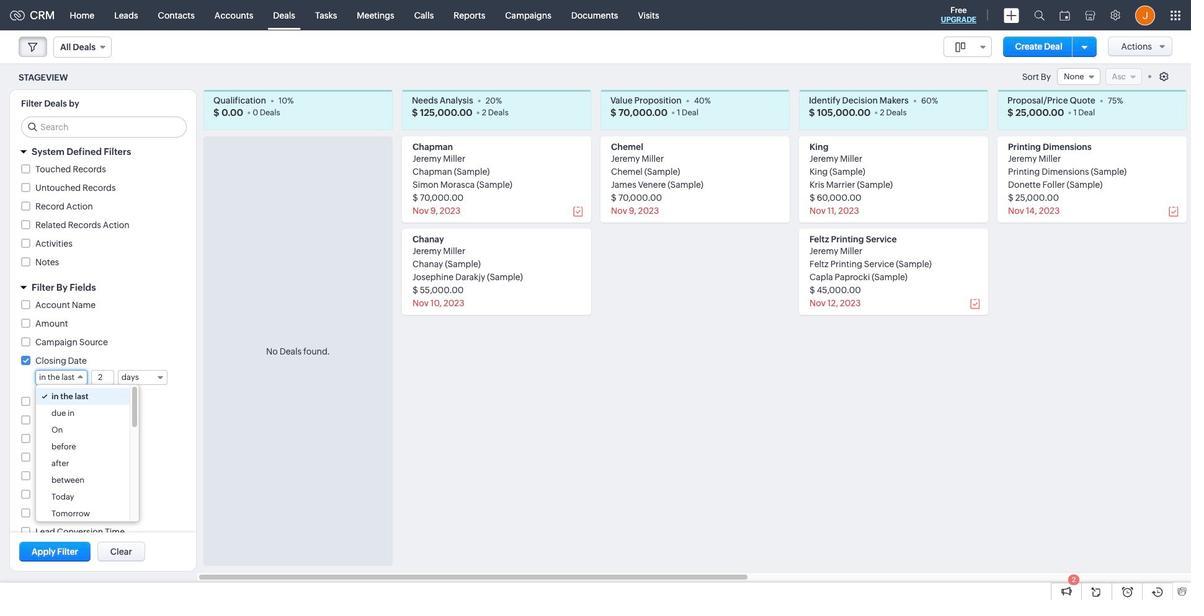 Task type: locate. For each thing, give the bounding box(es) containing it.
list box
[[36, 385, 139, 522]]

None field
[[35, 370, 88, 385]]

logo image
[[10, 10, 25, 20]]

create menu image
[[1004, 8, 1019, 23]]

5 option from the top
[[36, 455, 130, 472]]

option
[[36, 388, 130, 405], [36, 405, 130, 422], [36, 422, 130, 439], [36, 439, 130, 455], [36, 455, 130, 472], [36, 472, 130, 489], [36, 489, 130, 506], [36, 506, 130, 522]]

None text field
[[92, 371, 114, 385]]

3 option from the top
[[36, 422, 130, 439]]

4 option from the top
[[36, 439, 130, 455]]

2 option from the top
[[36, 405, 130, 422]]



Task type: describe. For each thing, give the bounding box(es) containing it.
calendar image
[[1060, 10, 1070, 20]]

Search text field
[[22, 117, 186, 137]]

create menu element
[[996, 0, 1027, 30]]

6 option from the top
[[36, 472, 130, 489]]

7 option from the top
[[36, 489, 130, 506]]

1 option from the top
[[36, 388, 130, 405]]

8 option from the top
[[36, 506, 130, 522]]



Task type: vqa. For each thing, say whether or not it's contained in the screenshot.
2nd 2023 from the bottom
no



